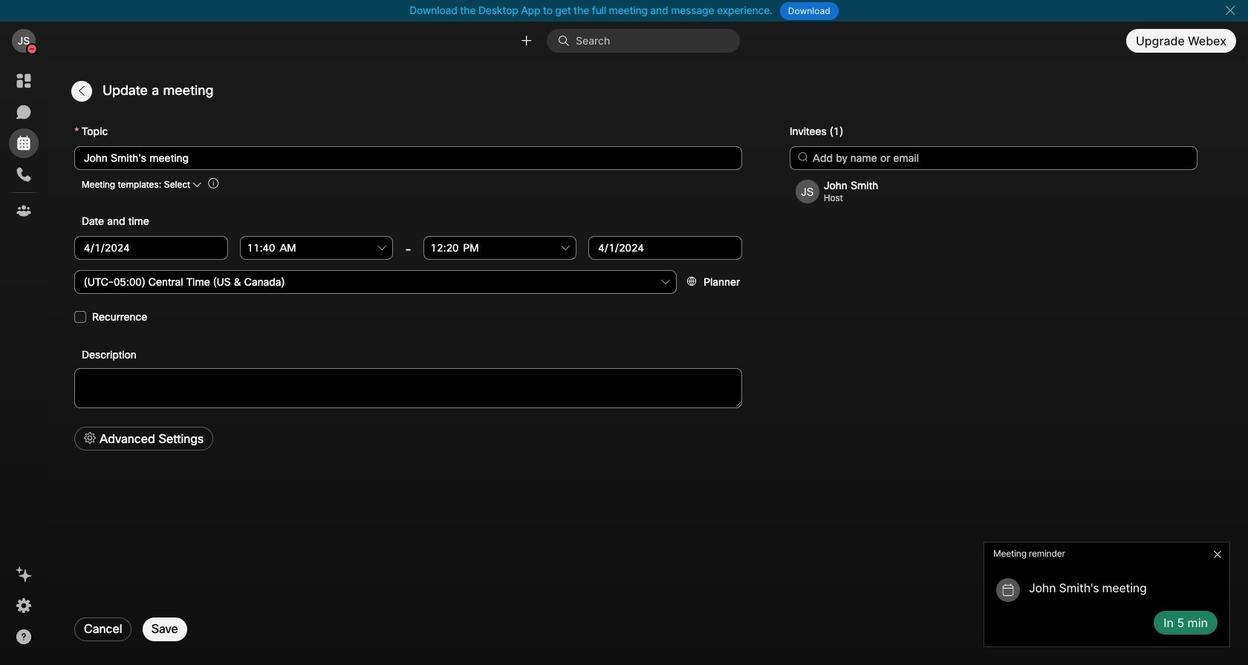 Task type: locate. For each thing, give the bounding box(es) containing it.
alert
[[978, 536, 1237, 654]]

cancel_16 image
[[1225, 4, 1237, 16]]

navigation
[[0, 60, 48, 666]]



Task type: describe. For each thing, give the bounding box(es) containing it.
webex tab list
[[9, 66, 39, 226]]



Task type: vqa. For each thing, say whether or not it's contained in the screenshot.
Webex tab list
yes



